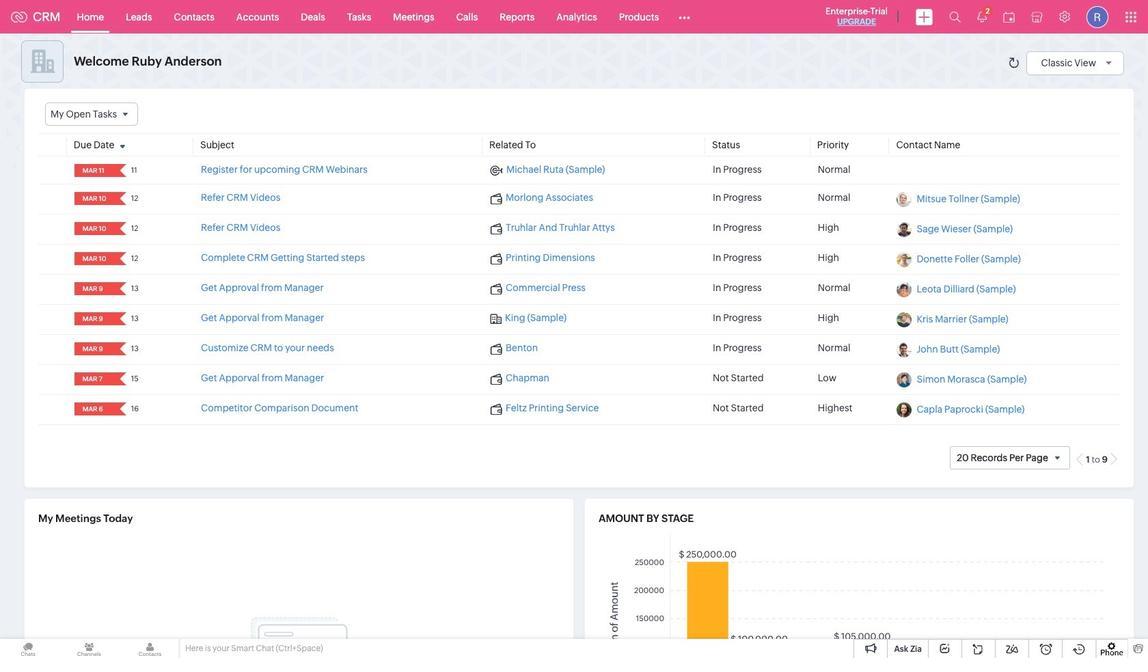 Task type: locate. For each thing, give the bounding box(es) containing it.
profile image
[[1087, 6, 1109, 28]]

channels image
[[61, 639, 117, 659]]

create menu image
[[916, 9, 934, 25]]

create menu element
[[908, 0, 942, 33]]

None field
[[45, 103, 138, 126], [79, 164, 111, 177], [79, 192, 111, 205], [79, 222, 111, 235], [79, 252, 111, 265], [79, 283, 111, 296], [79, 313, 111, 326], [79, 343, 111, 356], [79, 373, 111, 386], [79, 403, 111, 416], [45, 103, 138, 126], [79, 164, 111, 177], [79, 192, 111, 205], [79, 222, 111, 235], [79, 252, 111, 265], [79, 283, 111, 296], [79, 313, 111, 326], [79, 343, 111, 356], [79, 373, 111, 386], [79, 403, 111, 416]]

logo image
[[11, 11, 27, 22]]



Task type: vqa. For each thing, say whether or not it's contained in the screenshot.
1 To 20 text box to the left
no



Task type: describe. For each thing, give the bounding box(es) containing it.
chats image
[[0, 639, 56, 659]]

contacts image
[[122, 639, 178, 659]]

signals element
[[970, 0, 996, 34]]

calendar image
[[1004, 11, 1016, 22]]

Other Modules field
[[670, 6, 700, 28]]

search element
[[942, 0, 970, 34]]

search image
[[950, 11, 962, 23]]

profile element
[[1079, 0, 1118, 33]]



